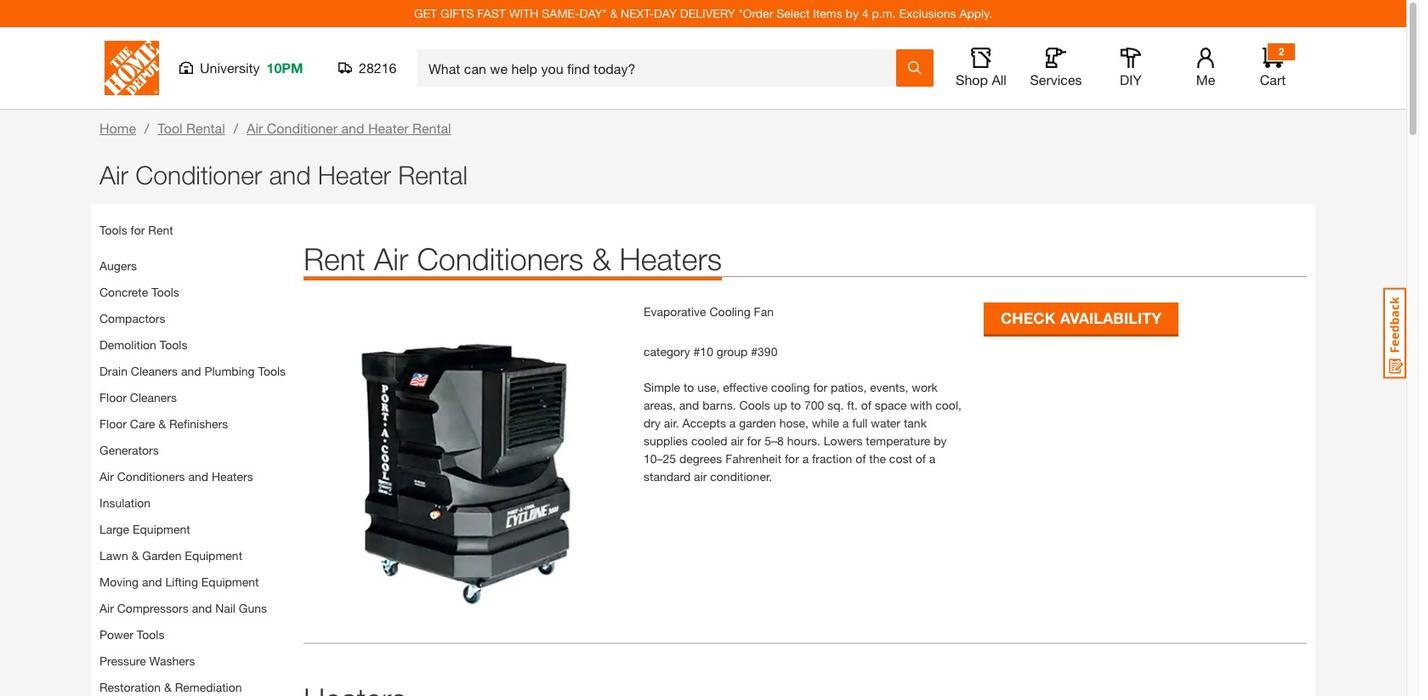 Task type: describe. For each thing, give the bounding box(es) containing it.
power
[[100, 628, 133, 642]]

air for air compressors and nail guns link
[[100, 601, 114, 616]]

5–8
[[765, 434, 784, 448]]

lawn & garden equipment
[[100, 549, 242, 563]]

augers
[[100, 259, 137, 273]]

0 vertical spatial heater
[[368, 120, 409, 136]]

and down the "28216" button
[[341, 120, 364, 136]]

while
[[812, 416, 839, 430]]

0 vertical spatial air conditioner and heater rental
[[247, 120, 451, 136]]

cart
[[1260, 71, 1286, 88]]

a down barns.
[[730, 416, 736, 430]]

the
[[869, 452, 886, 466]]

rent air conditioners & heaters
[[304, 241, 722, 277]]

0 horizontal spatial heaters
[[212, 469, 253, 484]]

fan
[[754, 304, 774, 319]]

28216 button
[[338, 60, 397, 77]]

guns
[[239, 601, 267, 616]]

home
[[100, 120, 136, 136]]

air conditioners and heaters
[[100, 469, 253, 484]]

cooling
[[710, 304, 751, 319]]

cools
[[739, 398, 770, 412]]

day*
[[580, 6, 607, 20]]

fast
[[477, 6, 506, 20]]

and up compressors
[[142, 575, 162, 589]]

insulation
[[100, 496, 151, 510]]

effective
[[723, 380, 768, 395]]

pressure
[[100, 654, 146, 668]]

compactors link
[[100, 311, 165, 326]]

home link
[[100, 120, 136, 136]]

hose,
[[780, 416, 809, 430]]

floor care & refinishers link
[[100, 417, 228, 431]]

hours.
[[787, 434, 821, 448]]

of right ft.
[[861, 398, 872, 412]]

evaporative cooling fan image
[[304, 303, 627, 626]]

check availability
[[1001, 309, 1162, 328]]

me
[[1196, 71, 1216, 88]]

next-
[[621, 6, 654, 20]]

garden
[[142, 549, 182, 563]]

and down air conditioner and heater rental link
[[269, 160, 311, 190]]

feedback link image
[[1384, 287, 1407, 379]]

air compressors and nail guns
[[100, 601, 267, 616]]

demolition tools
[[100, 338, 188, 352]]

floor care & refinishers
[[100, 417, 228, 431]]

up
[[774, 398, 787, 412]]

shop
[[956, 71, 988, 88]]

tool rental link
[[158, 120, 225, 136]]

with
[[509, 6, 539, 20]]

floor for floor cleaners
[[100, 390, 127, 405]]

a left full
[[843, 416, 849, 430]]

check
[[1001, 309, 1056, 328]]

1 vertical spatial conditioner
[[135, 160, 262, 190]]

care
[[130, 417, 155, 431]]

cooled
[[691, 434, 728, 448]]

space
[[875, 398, 907, 412]]

10–25
[[644, 452, 676, 466]]

tool
[[158, 120, 183, 136]]

get
[[414, 6, 437, 20]]

supplies
[[644, 434, 688, 448]]

floor cleaners link
[[100, 390, 177, 405]]

remediation
[[175, 680, 242, 695]]

floor for floor care & refinishers
[[100, 417, 127, 431]]

0 vertical spatial to
[[684, 380, 694, 395]]

tools right 'plumbing'
[[258, 364, 286, 378]]

drain
[[100, 364, 128, 378]]

moving
[[100, 575, 139, 589]]

diy button
[[1104, 48, 1158, 88]]

for down the hours.
[[785, 452, 799, 466]]

shop all button
[[954, 48, 1009, 88]]

4
[[862, 6, 869, 20]]

0 vertical spatial conditioner
[[267, 120, 338, 136]]

day
[[654, 6, 677, 20]]

university 10pm
[[200, 60, 303, 76]]

1 horizontal spatial heaters
[[619, 241, 722, 277]]

items
[[813, 6, 843, 20]]

demolition
[[100, 338, 156, 352]]

tank
[[904, 416, 927, 430]]

tools for rent
[[100, 223, 173, 237]]

lawn
[[100, 549, 128, 563]]

large equipment
[[100, 522, 190, 537]]

evaporative cooling fan
[[644, 304, 774, 319]]

refinishers
[[169, 417, 228, 431]]

exclusions
[[899, 6, 956, 20]]

*order
[[739, 6, 773, 20]]

of right cost in the bottom right of the page
[[916, 452, 926, 466]]

availability
[[1060, 309, 1162, 328]]

with
[[910, 398, 932, 412]]

demolition tools link
[[100, 338, 188, 352]]

tools up augers link
[[100, 223, 127, 237]]

power tools
[[100, 628, 165, 642]]

1 vertical spatial heater
[[318, 160, 391, 190]]

check availability link
[[984, 303, 1179, 334]]

cleaners for floor
[[130, 390, 177, 405]]

large equipment link
[[100, 522, 190, 537]]

drain cleaners and plumbing tools
[[100, 364, 286, 378]]

standard
[[644, 469, 691, 484]]

diy
[[1120, 71, 1142, 88]]

for up 700 at bottom right
[[813, 380, 828, 395]]

lifting
[[165, 575, 198, 589]]

same-
[[542, 6, 580, 20]]

cleaners for drain
[[131, 364, 178, 378]]

air for air conditioner and heater rental link
[[247, 120, 263, 136]]



Task type: vqa. For each thing, say whether or not it's contained in the screenshot.
Tool Rental
yes



Task type: locate. For each thing, give the bounding box(es) containing it.
category #10 group #390
[[644, 344, 778, 359]]

lowers
[[824, 434, 863, 448]]

pressure washers link
[[100, 654, 195, 668]]

for up augers link
[[131, 223, 145, 237]]

university
[[200, 60, 260, 76]]

accepts
[[683, 416, 726, 430]]

insulation link
[[100, 496, 151, 510]]

equipment for garden
[[185, 549, 242, 563]]

cost
[[889, 452, 912, 466]]

cart 2
[[1260, 45, 1286, 88]]

temperature
[[866, 434, 931, 448]]

services button
[[1029, 48, 1083, 88]]

1 horizontal spatial conditioners
[[417, 241, 584, 277]]

cleaners up floor care & refinishers link
[[130, 390, 177, 405]]

heaters down refinishers
[[212, 469, 253, 484]]

air conditioner and heater rental link
[[247, 120, 451, 136]]

air
[[247, 120, 263, 136], [100, 160, 128, 190], [374, 241, 409, 277], [100, 469, 114, 484], [100, 601, 114, 616]]

1 vertical spatial cleaners
[[130, 390, 177, 405]]

group
[[717, 344, 748, 359]]

moving and lifting equipment
[[100, 575, 259, 589]]

conditioner down the 10pm
[[267, 120, 338, 136]]

What can we help you find today? search field
[[429, 50, 896, 86]]

1 vertical spatial heaters
[[212, 469, 253, 484]]

floor cleaners
[[100, 390, 177, 405]]

floor
[[100, 390, 127, 405], [100, 417, 127, 431]]

1 horizontal spatial to
[[791, 398, 801, 412]]

equipment for lifting
[[201, 575, 259, 589]]

generators
[[100, 443, 159, 458]]

1 vertical spatial to
[[791, 398, 801, 412]]

air up fahrenheit
[[731, 434, 744, 448]]

fahrenheit
[[726, 452, 782, 466]]

ft.
[[847, 398, 858, 412]]

plumbing
[[204, 364, 255, 378]]

to
[[684, 380, 694, 395], [791, 398, 801, 412]]

nail
[[215, 601, 236, 616]]

2
[[1279, 45, 1284, 58]]

evaporative
[[644, 304, 706, 319]]

air down degrees
[[694, 469, 707, 484]]

generators link
[[100, 443, 159, 458]]

0 vertical spatial cleaners
[[131, 364, 178, 378]]

0 horizontal spatial conditioner
[[135, 160, 262, 190]]

tools up drain cleaners and plumbing tools
[[160, 338, 188, 352]]

0 vertical spatial by
[[846, 6, 859, 20]]

0 vertical spatial conditioners
[[417, 241, 584, 277]]

all
[[992, 71, 1007, 88]]

0 vertical spatial equipment
[[133, 522, 190, 537]]

heater down 28216
[[368, 120, 409, 136]]

1 horizontal spatial by
[[934, 434, 947, 448]]

1 vertical spatial by
[[934, 434, 947, 448]]

conditioner down tool rental
[[135, 160, 262, 190]]

tools for power tools
[[137, 628, 165, 642]]

cool,
[[936, 398, 962, 412]]

drain cleaners and plumbing tools link
[[100, 364, 286, 378]]

1 vertical spatial air conditioner and heater rental
[[100, 160, 468, 190]]

air conditioner and heater rental down the "28216" button
[[247, 120, 451, 136]]

by left "4" on the top right of the page
[[846, 6, 859, 20]]

air compressors and nail guns link
[[100, 601, 267, 616]]

0 vertical spatial heaters
[[619, 241, 722, 277]]

tools down compressors
[[137, 628, 165, 642]]

compressors
[[117, 601, 189, 616]]

get gifts fast with same-day* & next-day delivery *order select items by 4 p.m. exclusions apply.
[[414, 6, 993, 20]]

washers
[[149, 654, 195, 668]]

tools for demolition tools
[[160, 338, 188, 352]]

conditioner.
[[710, 469, 772, 484]]

gifts
[[441, 6, 474, 20]]

to right up
[[791, 398, 801, 412]]

concrete tools
[[100, 285, 179, 299]]

restoration
[[100, 680, 161, 695]]

1 horizontal spatial rent
[[304, 241, 365, 277]]

tools right concrete
[[152, 285, 179, 299]]

1 vertical spatial floor
[[100, 417, 127, 431]]

equipment up garden
[[133, 522, 190, 537]]

air conditioners and heaters link
[[100, 469, 253, 484]]

barns.
[[703, 398, 736, 412]]

work
[[912, 380, 938, 395]]

heaters up evaporative
[[619, 241, 722, 277]]

1 vertical spatial conditioners
[[117, 469, 185, 484]]

delivery
[[680, 6, 736, 20]]

1 floor from the top
[[100, 390, 127, 405]]

for up fahrenheit
[[747, 434, 762, 448]]

heater down air conditioner and heater rental link
[[318, 160, 391, 190]]

large
[[100, 522, 129, 537]]

by inside simple to use, effective cooling for patios, events, work areas, and barns. cools up to 700 sq. ft. of space with cool, dry air.  accepts a garden hose, while a full water tank supplies cooled air for 5–8 hours. lowers temperature by 10–25 degrees fahrenheit for a fraction of the cost of a standard air conditioner.
[[934, 434, 947, 448]]

1 vertical spatial rent
[[304, 241, 365, 277]]

0 horizontal spatial conditioners
[[117, 469, 185, 484]]

equipment up lifting
[[185, 549, 242, 563]]

0 vertical spatial air
[[731, 434, 744, 448]]

1 horizontal spatial conditioner
[[267, 120, 338, 136]]

restoration & remediation link
[[100, 680, 242, 695]]

garden
[[739, 416, 776, 430]]

select
[[777, 6, 810, 20]]

heaters
[[619, 241, 722, 277], [212, 469, 253, 484]]

the home depot logo image
[[105, 41, 159, 95]]

dry
[[644, 416, 661, 430]]

0 vertical spatial rent
[[148, 223, 173, 237]]

by down cool,
[[934, 434, 947, 448]]

&
[[610, 6, 618, 20], [592, 241, 611, 277], [158, 417, 166, 431], [131, 549, 139, 563], [164, 680, 172, 695]]

events,
[[870, 380, 909, 395]]

and left 'plumbing'
[[181, 364, 201, 378]]

tools for concrete tools
[[152, 285, 179, 299]]

concrete
[[100, 285, 148, 299]]

0 horizontal spatial air
[[694, 469, 707, 484]]

patios,
[[831, 380, 867, 395]]

floor down drain
[[100, 390, 127, 405]]

air for air conditioners and heaters link
[[100, 469, 114, 484]]

and down refinishers
[[188, 469, 208, 484]]

full
[[852, 416, 868, 430]]

conditioners
[[417, 241, 584, 277], [117, 469, 185, 484]]

1 vertical spatial equipment
[[185, 549, 242, 563]]

air conditioner and heater rental down air conditioner and heater rental link
[[100, 160, 468, 190]]

degrees
[[680, 452, 722, 466]]

floor left care
[[100, 417, 127, 431]]

2 floor from the top
[[100, 417, 127, 431]]

augers link
[[100, 259, 137, 273]]

700
[[805, 398, 824, 412]]

and inside simple to use, effective cooling for patios, events, work areas, and barns. cools up to 700 sq. ft. of space with cool, dry air.  accepts a garden hose, while a full water tank supplies cooled air for 5–8 hours. lowers temperature by 10–25 degrees fahrenheit for a fraction of the cost of a standard air conditioner.
[[679, 398, 699, 412]]

areas,
[[644, 398, 676, 412]]

0 horizontal spatial by
[[846, 6, 859, 20]]

cleaners down the demolition tools
[[131, 364, 178, 378]]

and
[[341, 120, 364, 136], [269, 160, 311, 190], [181, 364, 201, 378], [679, 398, 699, 412], [188, 469, 208, 484], [142, 575, 162, 589], [192, 601, 212, 616]]

equipment
[[133, 522, 190, 537], [185, 549, 242, 563], [201, 575, 259, 589]]

#390
[[751, 344, 778, 359]]

of left the
[[856, 452, 866, 466]]

#10
[[694, 344, 713, 359]]

a down the hours.
[[803, 452, 809, 466]]

lawn & garden equipment link
[[100, 549, 242, 563]]

heater
[[368, 120, 409, 136], [318, 160, 391, 190]]

compactors
[[100, 311, 165, 326]]

use,
[[698, 380, 720, 395]]

a right cost in the bottom right of the page
[[929, 452, 936, 466]]

equipment up nail
[[201, 575, 259, 589]]

air
[[731, 434, 744, 448], [694, 469, 707, 484]]

1 horizontal spatial air
[[731, 434, 744, 448]]

category
[[644, 344, 690, 359]]

0 horizontal spatial rent
[[148, 223, 173, 237]]

2 vertical spatial equipment
[[201, 575, 259, 589]]

me button
[[1179, 48, 1233, 88]]

shop all
[[956, 71, 1007, 88]]

and up accepts
[[679, 398, 699, 412]]

and left nail
[[192, 601, 212, 616]]

to left use,
[[684, 380, 694, 395]]

0 vertical spatial floor
[[100, 390, 127, 405]]

by
[[846, 6, 859, 20], [934, 434, 947, 448]]

0 horizontal spatial to
[[684, 380, 694, 395]]

1 vertical spatial air
[[694, 469, 707, 484]]



